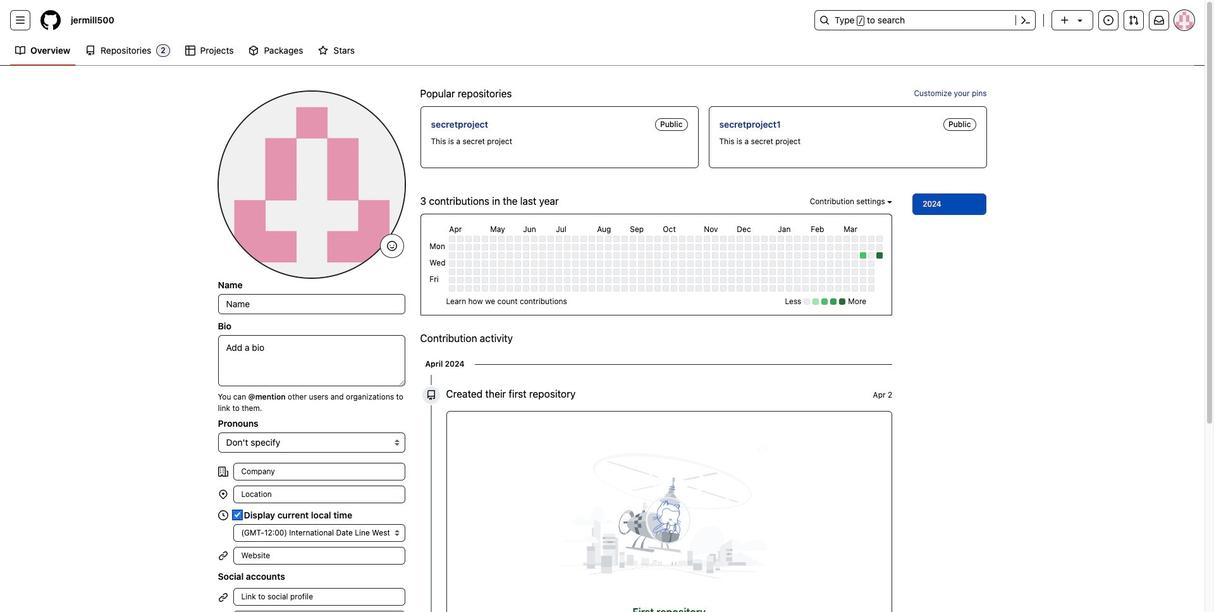 Task type: describe. For each thing, give the bounding box(es) containing it.
issue opened image
[[1104, 15, 1114, 25]]

git pull request image
[[1129, 15, 1139, 25]]

Add a bio text field
[[218, 335, 405, 387]]

notifications image
[[1154, 15, 1165, 25]]

Location field
[[233, 486, 405, 504]]

change your avatar image
[[218, 91, 405, 278]]

plus image
[[1060, 15, 1070, 25]]

organization image
[[218, 467, 228, 477]]

triangle down image
[[1075, 15, 1086, 25]]

package image
[[249, 46, 259, 56]]

table image
[[185, 46, 195, 56]]

congratulations on your first repository! image
[[511, 422, 828, 612]]

social account image
[[218, 592, 228, 603]]

repo image
[[85, 46, 96, 56]]

location image
[[218, 490, 228, 500]]

star image
[[318, 46, 329, 56]]

link image
[[218, 551, 228, 561]]

command palette image
[[1021, 15, 1031, 25]]



Task type: vqa. For each thing, say whether or not it's contained in the screenshot.
later
no



Task type: locate. For each thing, give the bounding box(es) containing it.
clock image
[[218, 510, 228, 520]]

None checkbox
[[233, 511, 241, 519]]

Website field
[[233, 547, 405, 565]]

homepage image
[[40, 10, 61, 30]]

Link to social profile text field
[[233, 588, 405, 606]]

Company field
[[233, 463, 405, 481]]

grid
[[428, 222, 885, 294]]

repo image
[[426, 391, 436, 401]]

smiley image
[[387, 241, 397, 251]]

cell
[[449, 236, 456, 242], [458, 236, 464, 242], [466, 236, 472, 242], [474, 236, 480, 242], [482, 236, 489, 242], [490, 236, 497, 242], [499, 236, 505, 242], [507, 236, 513, 242], [515, 236, 521, 242], [523, 236, 530, 242], [532, 236, 538, 242], [540, 236, 546, 242], [548, 236, 554, 242], [556, 236, 563, 242], [564, 236, 571, 242], [573, 236, 579, 242], [581, 236, 587, 242], [589, 236, 595, 242], [597, 236, 604, 242], [606, 236, 612, 242], [614, 236, 620, 242], [622, 236, 628, 242], [630, 236, 637, 242], [638, 236, 645, 242], [647, 236, 653, 242], [655, 236, 661, 242], [663, 236, 669, 242], [671, 236, 678, 242], [680, 236, 686, 242], [688, 236, 694, 242], [696, 236, 702, 242], [704, 236, 711, 242], [713, 236, 719, 242], [721, 236, 727, 242], [729, 236, 735, 242], [737, 236, 743, 242], [745, 236, 752, 242], [754, 236, 760, 242], [762, 236, 768, 242], [770, 236, 776, 242], [778, 236, 785, 242], [787, 236, 793, 242], [795, 236, 801, 242], [803, 236, 809, 242], [811, 236, 818, 242], [819, 236, 826, 242], [828, 236, 834, 242], [836, 236, 842, 242], [844, 236, 850, 242], [852, 236, 859, 242], [861, 236, 867, 242], [869, 236, 875, 242], [877, 236, 883, 242], [449, 244, 456, 251], [458, 244, 464, 251], [466, 244, 472, 251], [474, 244, 480, 251], [482, 244, 489, 251], [490, 244, 497, 251], [499, 244, 505, 251], [507, 244, 513, 251], [515, 244, 521, 251], [523, 244, 530, 251], [532, 244, 538, 251], [540, 244, 546, 251], [548, 244, 554, 251], [556, 244, 563, 251], [564, 244, 571, 251], [573, 244, 579, 251], [581, 244, 587, 251], [589, 244, 595, 251], [597, 244, 604, 251], [606, 244, 612, 251], [614, 244, 620, 251], [622, 244, 628, 251], [630, 244, 637, 251], [638, 244, 645, 251], [647, 244, 653, 251], [655, 244, 661, 251], [663, 244, 669, 251], [671, 244, 678, 251], [680, 244, 686, 251], [688, 244, 694, 251], [696, 244, 702, 251], [704, 244, 711, 251], [713, 244, 719, 251], [721, 244, 727, 251], [729, 244, 735, 251], [737, 244, 743, 251], [745, 244, 752, 251], [754, 244, 760, 251], [762, 244, 768, 251], [770, 244, 776, 251], [778, 244, 785, 251], [787, 244, 793, 251], [795, 244, 801, 251], [803, 244, 809, 251], [811, 244, 818, 251], [819, 244, 826, 251], [828, 244, 834, 251], [836, 244, 842, 251], [844, 244, 850, 251], [852, 244, 859, 251], [861, 244, 867, 251], [869, 244, 875, 251], [877, 244, 883, 251], [449, 253, 456, 259], [458, 253, 464, 259], [466, 253, 472, 259], [474, 253, 480, 259], [482, 253, 489, 259], [490, 253, 497, 259], [499, 253, 505, 259], [507, 253, 513, 259], [515, 253, 521, 259], [523, 253, 530, 259], [532, 253, 538, 259], [540, 253, 546, 259], [548, 253, 554, 259], [556, 253, 563, 259], [564, 253, 571, 259], [573, 253, 579, 259], [581, 253, 587, 259], [589, 253, 595, 259], [597, 253, 604, 259], [606, 253, 612, 259], [614, 253, 620, 259], [622, 253, 628, 259], [630, 253, 637, 259], [638, 253, 645, 259], [647, 253, 653, 259], [655, 253, 661, 259], [663, 253, 669, 259], [671, 253, 678, 259], [680, 253, 686, 259], [688, 253, 694, 259], [696, 253, 702, 259], [704, 253, 711, 259], [713, 253, 719, 259], [721, 253, 727, 259], [729, 253, 735, 259], [737, 253, 743, 259], [745, 253, 752, 259], [754, 253, 760, 259], [762, 253, 768, 259], [770, 253, 776, 259], [778, 253, 785, 259], [787, 253, 793, 259], [795, 253, 801, 259], [803, 253, 809, 259], [811, 253, 818, 259], [819, 253, 826, 259], [828, 253, 834, 259], [836, 253, 842, 259], [844, 253, 850, 259], [852, 253, 859, 259], [861, 253, 867, 259], [869, 253, 875, 259], [877, 253, 883, 259], [449, 261, 456, 267], [458, 261, 464, 267], [466, 261, 472, 267], [474, 261, 480, 267], [482, 261, 489, 267], [490, 261, 497, 267], [499, 261, 505, 267], [507, 261, 513, 267], [515, 261, 521, 267], [523, 261, 530, 267], [532, 261, 538, 267], [540, 261, 546, 267], [548, 261, 554, 267], [556, 261, 563, 267], [564, 261, 571, 267], [573, 261, 579, 267], [581, 261, 587, 267], [589, 261, 595, 267], [597, 261, 604, 267], [606, 261, 612, 267], [614, 261, 620, 267], [622, 261, 628, 267], [630, 261, 637, 267], [638, 261, 645, 267], [647, 261, 653, 267], [655, 261, 661, 267], [663, 261, 669, 267], [671, 261, 678, 267], [680, 261, 686, 267], [688, 261, 694, 267], [696, 261, 702, 267], [704, 261, 711, 267], [713, 261, 719, 267], [721, 261, 727, 267], [729, 261, 735, 267], [737, 261, 743, 267], [745, 261, 752, 267], [754, 261, 760, 267], [762, 261, 768, 267], [770, 261, 776, 267], [778, 261, 785, 267], [787, 261, 793, 267], [795, 261, 801, 267], [803, 261, 809, 267], [811, 261, 818, 267], [819, 261, 826, 267], [828, 261, 834, 267], [836, 261, 842, 267], [844, 261, 850, 267], [852, 261, 859, 267], [861, 261, 867, 267], [869, 261, 875, 267], [449, 269, 456, 275], [458, 269, 464, 275], [466, 269, 472, 275], [474, 269, 480, 275], [482, 269, 489, 275], [490, 269, 497, 275], [499, 269, 505, 275], [507, 269, 513, 275], [515, 269, 521, 275], [523, 269, 530, 275], [532, 269, 538, 275], [540, 269, 546, 275], [548, 269, 554, 275], [556, 269, 563, 275], [564, 269, 571, 275], [573, 269, 579, 275], [581, 269, 587, 275], [589, 269, 595, 275], [597, 269, 604, 275], [606, 269, 612, 275], [614, 269, 620, 275], [622, 269, 628, 275], [630, 269, 637, 275], [638, 269, 645, 275], [647, 269, 653, 275], [655, 269, 661, 275], [663, 269, 669, 275], [671, 269, 678, 275], [680, 269, 686, 275], [688, 269, 694, 275], [696, 269, 702, 275], [704, 269, 711, 275], [713, 269, 719, 275], [721, 269, 727, 275], [729, 269, 735, 275], [737, 269, 743, 275], [745, 269, 752, 275], [754, 269, 760, 275], [762, 269, 768, 275], [770, 269, 776, 275], [778, 269, 785, 275], [787, 269, 793, 275], [795, 269, 801, 275], [803, 269, 809, 275], [811, 269, 818, 275], [819, 269, 826, 275], [828, 269, 834, 275], [836, 269, 842, 275], [844, 269, 850, 275], [852, 269, 859, 275], [861, 269, 867, 275], [869, 269, 875, 275], [449, 277, 456, 284], [458, 277, 464, 284], [466, 277, 472, 284], [474, 277, 480, 284], [482, 277, 489, 284], [490, 277, 497, 284], [499, 277, 505, 284], [507, 277, 513, 284], [515, 277, 521, 284], [523, 277, 530, 284], [532, 277, 538, 284], [540, 277, 546, 284], [548, 277, 554, 284], [556, 277, 563, 284], [564, 277, 571, 284], [573, 277, 579, 284], [581, 277, 587, 284], [589, 277, 595, 284], [597, 277, 604, 284], [606, 277, 612, 284], [614, 277, 620, 284], [622, 277, 628, 284], [630, 277, 637, 284], [638, 277, 645, 284], [647, 277, 653, 284], [655, 277, 661, 284], [663, 277, 669, 284], [671, 277, 678, 284], [680, 277, 686, 284], [688, 277, 694, 284], [696, 277, 702, 284], [704, 277, 711, 284], [713, 277, 719, 284], [721, 277, 727, 284], [729, 277, 735, 284], [737, 277, 743, 284], [745, 277, 752, 284], [754, 277, 760, 284], [762, 277, 768, 284], [770, 277, 776, 284], [778, 277, 785, 284], [787, 277, 793, 284], [795, 277, 801, 284], [803, 277, 809, 284], [811, 277, 818, 284], [819, 277, 826, 284], [828, 277, 834, 284], [836, 277, 842, 284], [844, 277, 850, 284], [852, 277, 859, 284], [861, 277, 867, 284], [869, 277, 875, 284], [449, 285, 456, 292], [458, 285, 464, 292], [466, 285, 472, 292], [474, 285, 480, 292], [482, 285, 489, 292], [490, 285, 497, 292], [499, 285, 505, 292], [507, 285, 513, 292], [515, 285, 521, 292], [523, 285, 530, 292], [532, 285, 538, 292], [540, 285, 546, 292], [548, 285, 554, 292], [556, 285, 563, 292], [564, 285, 571, 292], [573, 285, 579, 292], [581, 285, 587, 292], [589, 285, 595, 292], [597, 285, 604, 292], [606, 285, 612, 292], [614, 285, 620, 292], [622, 285, 628, 292], [630, 285, 637, 292], [638, 285, 645, 292], [647, 285, 653, 292], [655, 285, 661, 292], [663, 285, 669, 292], [671, 285, 678, 292], [680, 285, 686, 292], [688, 285, 694, 292], [696, 285, 702, 292], [704, 285, 711, 292], [713, 285, 719, 292], [721, 285, 727, 292], [729, 285, 735, 292], [737, 285, 743, 292], [745, 285, 752, 292], [754, 285, 760, 292], [762, 285, 768, 292], [770, 285, 776, 292], [778, 285, 785, 292], [787, 285, 793, 292], [795, 285, 801, 292], [803, 285, 809, 292], [811, 285, 818, 292], [819, 285, 826, 292], [828, 285, 834, 292], [836, 285, 842, 292], [844, 285, 850, 292], [852, 285, 859, 292], [861, 285, 867, 292], [869, 285, 875, 292]]

Link to social profile text field
[[233, 611, 405, 612]]

book image
[[15, 46, 25, 56]]

Name field
[[218, 294, 405, 314]]



